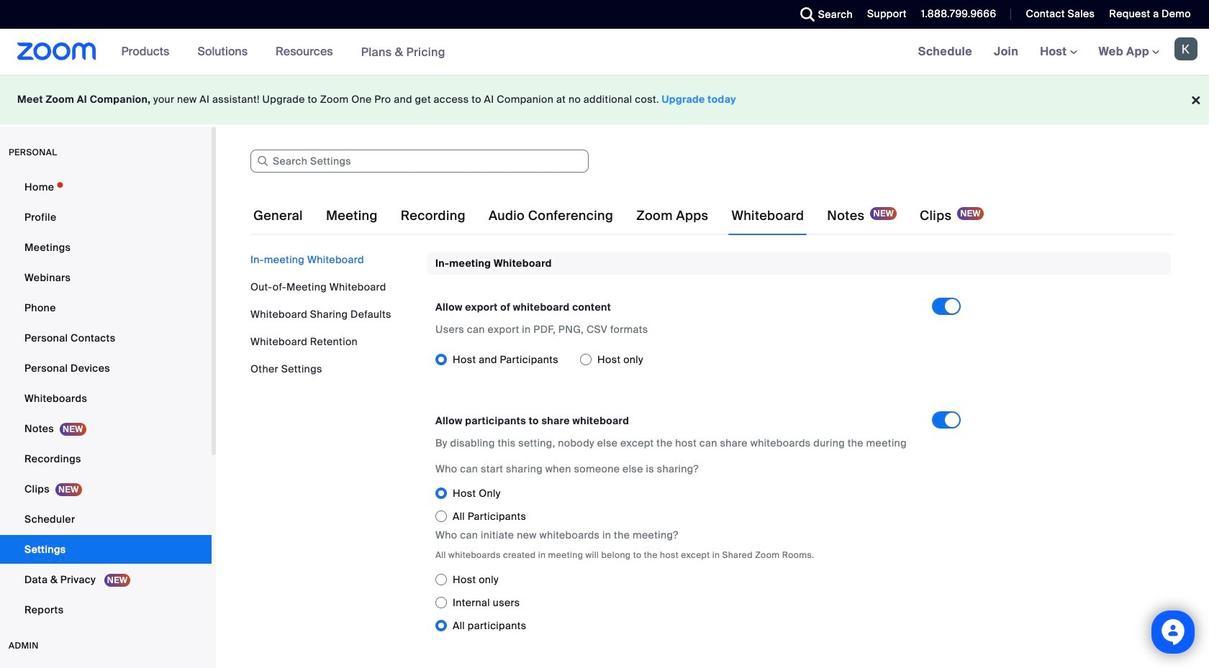 Task type: vqa. For each thing, say whether or not it's contained in the screenshot.
the Support
no



Task type: describe. For each thing, give the bounding box(es) containing it.
zoom logo image
[[17, 42, 96, 60]]

tabs of my account settings page tab list
[[250, 196, 987, 236]]

3 option group from the top
[[435, 569, 972, 638]]

Search Settings text field
[[250, 150, 589, 173]]

profile picture image
[[1174, 37, 1198, 60]]



Task type: locate. For each thing, give the bounding box(es) containing it.
meetings navigation
[[907, 29, 1209, 76]]

banner
[[0, 29, 1209, 76]]

1 option group from the top
[[435, 349, 932, 372]]

footer
[[0, 75, 1209, 125]]

option group
[[435, 349, 932, 372], [435, 482, 972, 529], [435, 569, 972, 638]]

personal menu menu
[[0, 173, 212, 626]]

product information navigation
[[111, 29, 456, 76]]

1 vertical spatial option group
[[435, 482, 972, 529]]

2 option group from the top
[[435, 482, 972, 529]]

in-meeting whiteboard element
[[427, 253, 1171, 655]]

0 vertical spatial option group
[[435, 349, 932, 372]]

menu bar
[[250, 253, 416, 376]]

2 vertical spatial option group
[[435, 569, 972, 638]]



